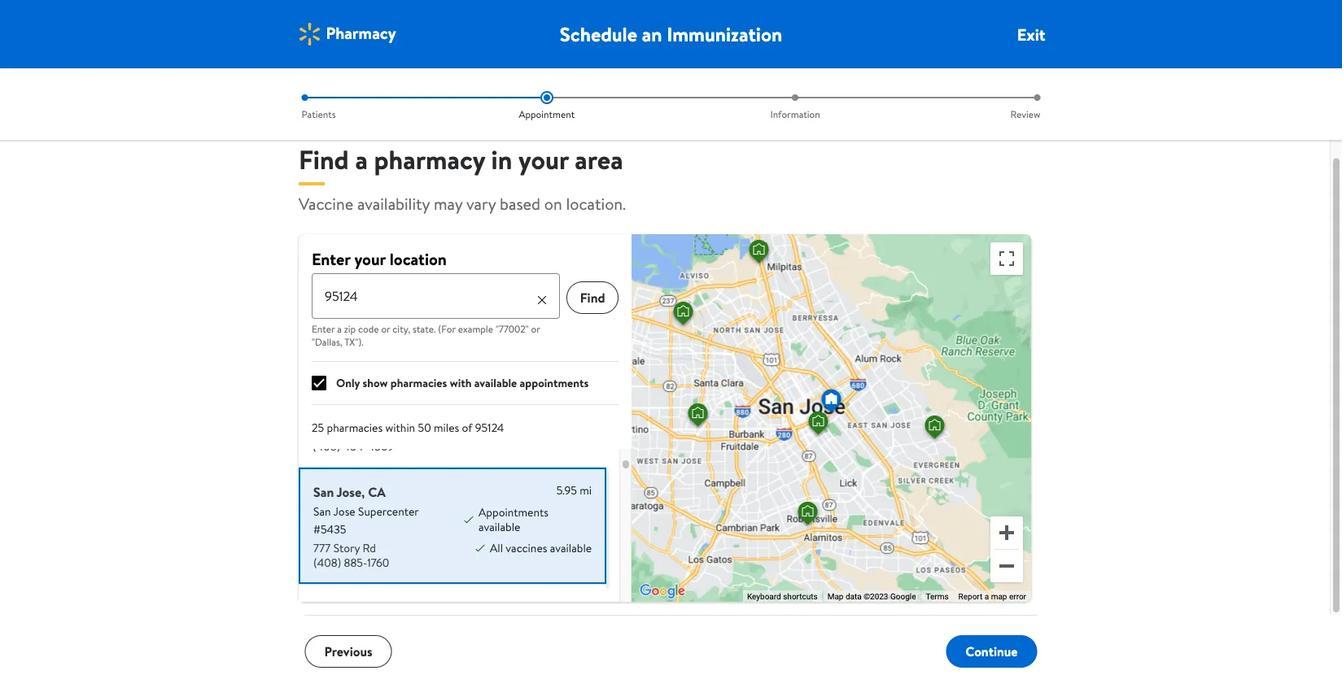 Task type: vqa. For each thing, say whether or not it's contained in the screenshot.
second Enter from the bottom of the page
yes



Task type: describe. For each thing, give the bounding box(es) containing it.
san inside san jose supercenter #5435
[[313, 503, 331, 519]]

777 story rd (408) 885-1760
[[313, 540, 389, 570]]

keyboard
[[747, 592, 781, 602]]

a for report
[[985, 592, 989, 602]]

pharmacy button
[[297, 21, 396, 47]]

find button
[[567, 282, 619, 314]]

"77002"
[[496, 322, 529, 336]]

story
[[334, 540, 360, 556]]

map
[[828, 592, 844, 602]]

4509
[[368, 438, 394, 454]]

google
[[891, 592, 916, 602]]

error
[[1009, 592, 1027, 602]]

(408) inside '777 story rd (408) 885-1760'
[[313, 554, 341, 570]]

all
[[490, 540, 503, 556]]

report a map error
[[959, 592, 1027, 602]]

of
[[462, 420, 473, 436]]

mi for 8.87 mi
[[581, 599, 593, 615]]

city,
[[393, 322, 410, 336]]

2 vertical spatial available
[[550, 540, 592, 556]]

(408) 454-4509 radio
[[299, 352, 607, 467]]

review list item
[[920, 91, 1044, 121]]

"dallas,
[[312, 335, 342, 349]]

pharmacy
[[326, 21, 396, 44]]

option group containing san jose, ca
[[299, 236, 607, 689]]

keyboard shortcuts
[[747, 592, 818, 602]]

map
[[991, 592, 1007, 602]]

review
[[1011, 107, 1041, 121]]

8.87
[[557, 599, 578, 615]]

location
[[390, 247, 447, 270]]

map data ©2023 google
[[828, 592, 916, 602]]

a for find
[[355, 141, 368, 177]]

tx").
[[344, 335, 364, 349]]

data
[[846, 592, 862, 602]]

san jose, ca for 5.95 mi
[[313, 483, 386, 501]]

area
[[575, 141, 623, 177]]

appointment list item
[[423, 91, 671, 121]]

find for find
[[580, 289, 605, 307]]

terms link
[[926, 592, 949, 602]]

rd
[[363, 540, 376, 556]]

based
[[500, 192, 540, 215]]

report
[[959, 592, 983, 602]]

information
[[771, 107, 820, 121]]

95124
[[475, 420, 504, 436]]

Enter a zip code or city, state. (For example "77002" or "Dallas, TX"). text field
[[312, 274, 560, 319]]

available inside the appointments available
[[479, 519, 520, 534]]

8.87 mi
[[557, 599, 593, 615]]

appointments
[[520, 375, 589, 391]]

pharmacy
[[374, 141, 485, 177]]

(408) inside option
[[313, 438, 340, 454]]

appointment
[[519, 107, 575, 121]]

an
[[642, 20, 662, 48]]

#5435
[[313, 521, 346, 537]]

may
[[434, 192, 463, 215]]

all vaccines available
[[490, 540, 592, 556]]

jose, for 5.95 mi
[[337, 483, 365, 501]]

map region
[[467, 47, 1092, 672]]

milpitas supercenter #2119 image
[[746, 238, 772, 269]]

san jose neighborhood market #2486 image
[[685, 401, 711, 432]]

report a map error link
[[959, 592, 1027, 602]]

vaccines
[[506, 540, 547, 556]]

1760
[[367, 554, 389, 570]]

jose
[[333, 503, 355, 519]]

san jose supercenter #5435
[[313, 503, 419, 537]]

schedule an immunization
[[560, 20, 782, 48]]

mi for 5.95 mi
[[580, 482, 592, 498]]

zip
[[344, 322, 356, 336]]

vaccine
[[299, 192, 353, 215]]

terms
[[926, 592, 949, 602]]

immunization
[[667, 20, 782, 48]]

san for 8.87 mi
[[313, 600, 333, 617]]

clear zip code. image
[[536, 294, 549, 307]]

appointments available
[[479, 504, 549, 534]]

Only show pharmacies with available appointments checkbox
[[312, 376, 326, 391]]

san jose neighborhood market #4174 image
[[806, 409, 832, 440]]

in
[[491, 141, 512, 177]]

25
[[312, 420, 324, 436]]

enter a zip code or city, state. (for example "77002" or "dallas, tx").
[[312, 322, 540, 349]]



Task type: locate. For each thing, give the bounding box(es) containing it.
2 vertical spatial a
[[985, 592, 989, 602]]

google image
[[636, 581, 690, 602]]

vary
[[466, 192, 496, 215]]

(408) left 885-
[[313, 554, 341, 570]]

list
[[298, 91, 1044, 121]]

a inside enter a zip code or city, state. (for example "77002" or "dallas, tx").
[[337, 322, 342, 336]]

a
[[355, 141, 368, 177], [337, 322, 342, 336], [985, 592, 989, 602]]

san up #5435
[[313, 503, 331, 519]]

1 vertical spatial san
[[313, 503, 331, 519]]

2 vertical spatial san
[[313, 600, 333, 617]]

ca down 1760
[[367, 600, 385, 617]]

previous
[[324, 643, 372, 661]]

schedule
[[560, 20, 637, 48]]

1 horizontal spatial or
[[531, 322, 540, 336]]

5.95 mi
[[557, 482, 592, 498]]

none radio containing san jose, ca
[[299, 585, 607, 689]]

san jose, ca for 8.87 mi
[[313, 600, 385, 617]]

continue button
[[946, 636, 1038, 668]]

list containing patients
[[298, 91, 1044, 121]]

availability
[[357, 192, 430, 215]]

san jose, ca
[[313, 483, 386, 501], [313, 600, 385, 617]]

enter for enter a zip code or city, state. (for example "77002" or "dallas, tx").
[[312, 322, 335, 336]]

0 vertical spatial available
[[474, 375, 517, 391]]

only show pharmacies with available appointments
[[336, 375, 589, 391]]

885-
[[344, 554, 367, 570]]

0 horizontal spatial or
[[381, 322, 390, 336]]

previous button
[[305, 636, 392, 668]]

1 vertical spatial ca
[[367, 600, 385, 617]]

san jose neighborhood market #3023 image
[[922, 414, 948, 444]]

1 vertical spatial jose,
[[336, 600, 364, 617]]

a for enter
[[337, 322, 342, 336]]

(for
[[438, 322, 456, 336]]

san jose supercenter #5435 image
[[819, 387, 845, 418]]

enter
[[312, 247, 351, 270], [312, 322, 335, 336]]

0 vertical spatial your
[[519, 141, 569, 177]]

0 vertical spatial a
[[355, 141, 368, 177]]

information list item
[[671, 91, 920, 121]]

san up previous
[[313, 600, 333, 617]]

jose, inside radio
[[337, 483, 365, 501]]

a left zip
[[337, 322, 342, 336]]

1 vertical spatial find
[[580, 289, 605, 307]]

ca for 8.87 mi
[[367, 600, 385, 617]]

miles
[[434, 420, 459, 436]]

example
[[458, 322, 493, 336]]

jose, inside option
[[336, 600, 364, 617]]

0 horizontal spatial your
[[354, 247, 386, 270]]

jose, up jose
[[337, 483, 365, 501]]

exit
[[1017, 23, 1046, 46]]

mi inside radio
[[580, 482, 592, 498]]

find for find a pharmacy in your area
[[299, 141, 349, 177]]

a left map
[[985, 592, 989, 602]]

0 vertical spatial enter
[[312, 247, 351, 270]]

50
[[418, 420, 431, 436]]

supercenter
[[358, 503, 419, 519]]

None radio
[[299, 468, 607, 584]]

san jose, ca inside radio
[[313, 483, 386, 501]]

0 horizontal spatial find
[[299, 141, 349, 177]]

your left location
[[354, 247, 386, 270]]

5.95
[[557, 482, 577, 498]]

jose, up previous
[[336, 600, 364, 617]]

within
[[385, 420, 415, 436]]

santa clara neighborhood market #3123 image
[[670, 300, 696, 331]]

1 vertical spatial a
[[337, 322, 342, 336]]

(408)
[[313, 438, 340, 454], [313, 554, 341, 570]]

2 horizontal spatial a
[[985, 592, 989, 602]]

san inside option
[[313, 600, 333, 617]]

0 vertical spatial jose,
[[337, 483, 365, 501]]

1 vertical spatial (408)
[[313, 554, 341, 570]]

patients
[[302, 107, 336, 121]]

available right with
[[474, 375, 517, 391]]

1 horizontal spatial pharmacies
[[391, 375, 447, 391]]

0 vertical spatial mi
[[580, 482, 592, 498]]

san
[[313, 483, 334, 501], [313, 503, 331, 519], [313, 600, 333, 617]]

patients list item
[[298, 91, 423, 121]]

ca for 5.95 mi
[[368, 483, 386, 501]]

0 vertical spatial find
[[299, 141, 349, 177]]

available up all at bottom left
[[479, 519, 520, 534]]

vaccine availability may vary based on location.
[[299, 192, 626, 215]]

enter down vaccine
[[312, 247, 351, 270]]

1 vertical spatial pharmacies
[[327, 420, 383, 436]]

san jose, ca up jose
[[313, 483, 386, 501]]

0 horizontal spatial a
[[337, 322, 342, 336]]

jose, for 8.87 mi
[[336, 600, 364, 617]]

2 or from the left
[[531, 322, 540, 336]]

454-
[[343, 438, 368, 454]]

san jose, ca inside option
[[313, 600, 385, 617]]

jose,
[[337, 483, 365, 501], [336, 600, 364, 617]]

ca
[[368, 483, 386, 501], [367, 600, 385, 617]]

(408) down 25
[[313, 438, 340, 454]]

0 horizontal spatial pharmacies
[[327, 420, 383, 436]]

2 enter from the top
[[312, 322, 335, 336]]

a down patients list item
[[355, 141, 368, 177]]

0 vertical spatial san
[[313, 483, 334, 501]]

enter inside enter a zip code or city, state. (for example "77002" or "dallas, tx").
[[312, 322, 335, 336]]

on
[[544, 192, 562, 215]]

your
[[519, 141, 569, 177], [354, 247, 386, 270]]

1 horizontal spatial a
[[355, 141, 368, 177]]

find
[[299, 141, 349, 177], [580, 289, 605, 307]]

1 enter from the top
[[312, 247, 351, 270]]

mi inside option
[[581, 599, 593, 615]]

only
[[336, 375, 360, 391]]

available right vaccines
[[550, 540, 592, 556]]

with
[[450, 375, 472, 391]]

location.
[[566, 192, 626, 215]]

enter for enter your location
[[312, 247, 351, 270]]

enter your location element
[[312, 274, 560, 349]]

appointments
[[479, 504, 549, 520]]

1 horizontal spatial find
[[580, 289, 605, 307]]

show
[[363, 375, 388, 391]]

pharmacies left with
[[391, 375, 447, 391]]

or right "77002"
[[531, 322, 540, 336]]

code
[[358, 322, 379, 336]]

25 pharmacies within 50 miles of 95124
[[312, 420, 504, 436]]

mi right 8.87 at the left of page
[[581, 599, 593, 615]]

continue
[[966, 643, 1018, 661]]

san up jose
[[313, 483, 334, 501]]

san for 5.95 mi
[[313, 483, 334, 501]]

1 vertical spatial san jose, ca
[[313, 600, 385, 617]]

©2023
[[864, 592, 889, 602]]

mi right the 5.95
[[580, 482, 592, 498]]

state.
[[413, 322, 436, 336]]

1 or from the left
[[381, 322, 390, 336]]

enter left zip
[[312, 322, 335, 336]]

your right in
[[519, 141, 569, 177]]

none radio containing san jose, ca
[[299, 468, 607, 584]]

find right 'clear zip code.' icon
[[580, 289, 605, 307]]

find inside button
[[580, 289, 605, 307]]

(408) 454-4509
[[313, 438, 394, 454]]

pharmacies up 454-
[[327, 420, 383, 436]]

option group
[[299, 236, 607, 689]]

0 vertical spatial san jose, ca
[[313, 483, 386, 501]]

find a pharmacy in your area
[[299, 141, 623, 177]]

1 vertical spatial mi
[[581, 599, 593, 615]]

san jose, ca up previous
[[313, 600, 385, 617]]

None radio
[[299, 585, 607, 689]]

1 horizontal spatial your
[[519, 141, 569, 177]]

0 vertical spatial (408)
[[313, 438, 340, 454]]

1 vertical spatial your
[[354, 247, 386, 270]]

1 vertical spatial available
[[479, 519, 520, 534]]

san jose supercenter #5884 image
[[795, 500, 821, 531]]

1 vertical spatial enter
[[312, 322, 335, 336]]

pharmacies
[[391, 375, 447, 391], [327, 420, 383, 436]]

or
[[381, 322, 390, 336], [531, 322, 540, 336]]

enter your location
[[312, 247, 447, 270]]

777
[[313, 540, 331, 556]]

find up vaccine
[[299, 141, 349, 177]]

available
[[474, 375, 517, 391], [479, 519, 520, 534], [550, 540, 592, 556]]

shortcuts
[[783, 592, 818, 602]]

ca up supercenter
[[368, 483, 386, 501]]

mi
[[580, 482, 592, 498], [581, 599, 593, 615]]

or left city,
[[381, 322, 390, 336]]

keyboard shortcuts button
[[747, 591, 818, 603]]

0 vertical spatial pharmacies
[[391, 375, 447, 391]]

exit button
[[1017, 23, 1046, 46]]

0 vertical spatial ca
[[368, 483, 386, 501]]



